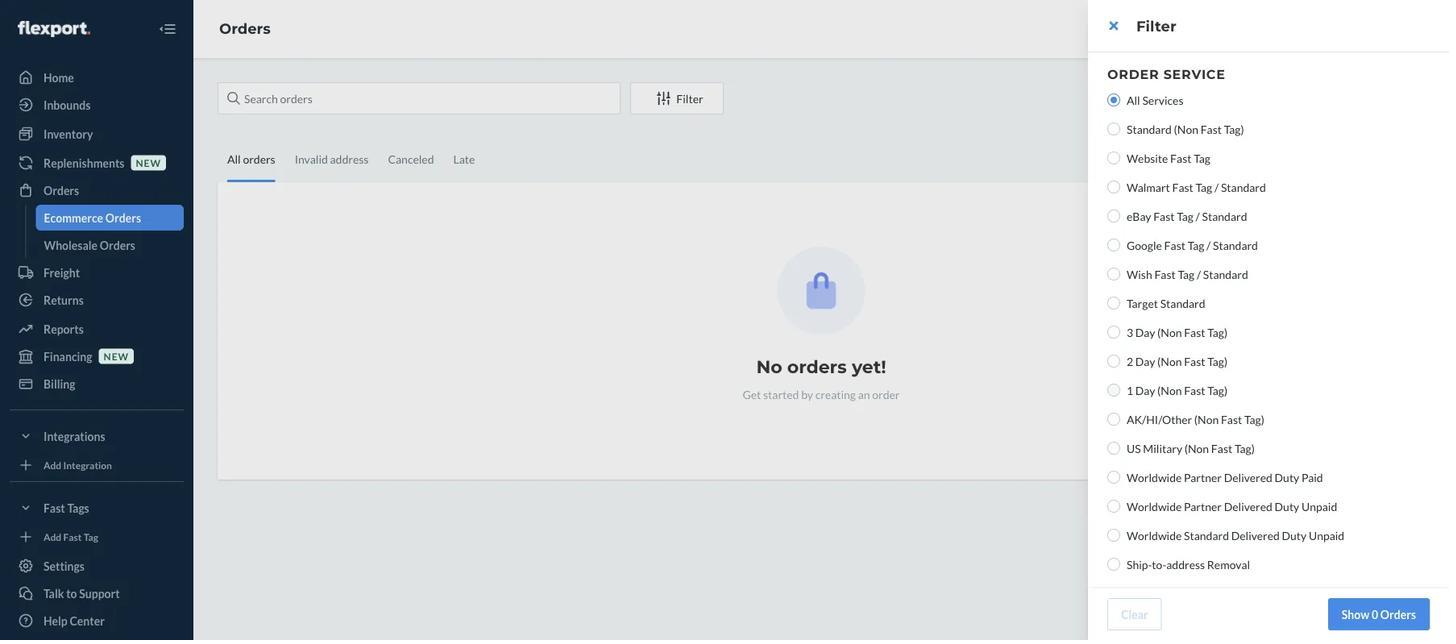 Task type: locate. For each thing, give the bounding box(es) containing it.
partner for worldwide partner delivered duty unpaid
[[1184, 499, 1222, 513]]

duty left paid
[[1275, 470, 1300, 484]]

standard up ship-to-address removal
[[1184, 528, 1229, 542]]

/ for google
[[1207, 238, 1211, 252]]

2 vertical spatial worldwide
[[1127, 528, 1182, 542]]

tag) for 1 day (non fast tag)
[[1208, 383, 1228, 397]]

/ for ebay
[[1196, 209, 1200, 223]]

ak/hi/other
[[1127, 412, 1192, 426]]

partner
[[1184, 470, 1222, 484], [1184, 499, 1222, 513]]

None radio
[[1108, 94, 1120, 106], [1108, 123, 1120, 135], [1108, 152, 1120, 164], [1108, 181, 1120, 193], [1108, 210, 1120, 222], [1108, 297, 1120, 310], [1108, 413, 1120, 426], [1108, 442, 1120, 455], [1108, 529, 1120, 542], [1108, 558, 1120, 571], [1108, 94, 1120, 106], [1108, 123, 1120, 135], [1108, 152, 1120, 164], [1108, 181, 1120, 193], [1108, 210, 1120, 222], [1108, 297, 1120, 310], [1108, 413, 1120, 426], [1108, 442, 1120, 455], [1108, 529, 1120, 542], [1108, 558, 1120, 571]]

duty up worldwide standard delivered duty unpaid on the bottom right
[[1275, 499, 1300, 513]]

0 vertical spatial worldwide
[[1127, 470, 1182, 484]]

us military (non fast tag)
[[1127, 441, 1255, 455]]

0 vertical spatial day
[[1136, 325, 1155, 339]]

/ down google fast tag / standard
[[1197, 267, 1201, 281]]

delivered for worldwide standard delivered duty unpaid
[[1231, 528, 1280, 542]]

delivered up worldwide partner delivered duty unpaid
[[1224, 470, 1273, 484]]

worldwide for worldwide partner delivered duty paid
[[1127, 470, 1182, 484]]

(non down ak/hi/other (non fast tag)
[[1185, 441, 1209, 455]]

tag) for 3 day (non fast tag)
[[1208, 325, 1228, 339]]

ebay
[[1127, 209, 1151, 223]]

day
[[1136, 325, 1155, 339], [1136, 354, 1155, 368], [1136, 383, 1155, 397]]

fast
[[1201, 122, 1222, 136], [1171, 151, 1192, 165], [1172, 180, 1194, 194], [1154, 209, 1175, 223], [1164, 238, 1186, 252], [1155, 267, 1176, 281], [1184, 325, 1206, 339], [1184, 354, 1206, 368], [1184, 383, 1206, 397], [1221, 412, 1242, 426], [1211, 441, 1233, 455]]

partner down us military (non fast tag) at right bottom
[[1184, 470, 1222, 484]]

orders
[[1381, 607, 1416, 621]]

1 vertical spatial unpaid
[[1309, 528, 1345, 542]]

standard (non fast tag)
[[1127, 122, 1244, 136]]

0 vertical spatial delivered
[[1224, 470, 1273, 484]]

/
[[1215, 180, 1219, 194], [1196, 209, 1200, 223], [1207, 238, 1211, 252], [1197, 267, 1201, 281]]

3 worldwide from the top
[[1127, 528, 1182, 542]]

/ up ebay fast tag / standard
[[1215, 180, 1219, 194]]

show 0 orders button
[[1328, 598, 1430, 630]]

day for 1
[[1136, 383, 1155, 397]]

duty
[[1275, 470, 1300, 484], [1275, 499, 1300, 513], [1282, 528, 1307, 542]]

to-
[[1152, 557, 1167, 571]]

0 vertical spatial partner
[[1184, 470, 1222, 484]]

walmart fast tag / standard
[[1127, 180, 1266, 194]]

(non up us military (non fast tag) at right bottom
[[1195, 412, 1219, 426]]

tag up google fast tag / standard
[[1177, 209, 1194, 223]]

2 vertical spatial duty
[[1282, 528, 1307, 542]]

tag) for 2 day (non fast tag)
[[1208, 354, 1228, 368]]

ship-
[[1127, 557, 1152, 571]]

(non down 2 day (non fast tag)
[[1158, 383, 1182, 397]]

0 vertical spatial unpaid
[[1302, 499, 1337, 513]]

unpaid
[[1302, 499, 1337, 513], [1309, 528, 1345, 542]]

None radio
[[1108, 239, 1120, 252], [1108, 268, 1120, 281], [1108, 326, 1120, 339], [1108, 355, 1120, 368], [1108, 384, 1120, 397], [1108, 471, 1120, 484], [1108, 500, 1120, 513], [1108, 239, 1120, 252], [1108, 268, 1120, 281], [1108, 326, 1120, 339], [1108, 355, 1120, 368], [1108, 384, 1120, 397], [1108, 471, 1120, 484], [1108, 500, 1120, 513]]

day right 3
[[1136, 325, 1155, 339]]

delivered up worldwide standard delivered duty unpaid on the bottom right
[[1224, 499, 1273, 513]]

(non for us
[[1185, 441, 1209, 455]]

worldwide partner delivered duty paid
[[1127, 470, 1323, 484]]

1 day from the top
[[1136, 325, 1155, 339]]

standard
[[1127, 122, 1172, 136], [1221, 180, 1266, 194], [1202, 209, 1247, 223], [1213, 238, 1258, 252], [1203, 267, 1248, 281], [1160, 296, 1206, 310], [1184, 528, 1229, 542]]

3 day from the top
[[1136, 383, 1155, 397]]

3
[[1127, 325, 1133, 339]]

1 vertical spatial duty
[[1275, 499, 1300, 513]]

day right 1
[[1136, 383, 1155, 397]]

walmart
[[1127, 180, 1170, 194]]

tag for ebay
[[1177, 209, 1194, 223]]

google fast tag / standard
[[1127, 238, 1258, 252]]

(non
[[1174, 122, 1199, 136], [1158, 325, 1182, 339], [1158, 354, 1182, 368], [1158, 383, 1182, 397], [1195, 412, 1219, 426], [1185, 441, 1209, 455]]

day right 2
[[1136, 354, 1155, 368]]

1 vertical spatial delivered
[[1224, 499, 1273, 513]]

2 worldwide from the top
[[1127, 499, 1182, 513]]

1 partner from the top
[[1184, 470, 1222, 484]]

wish fast tag / standard
[[1127, 267, 1248, 281]]

worldwide for worldwide standard delivered duty unpaid
[[1127, 528, 1182, 542]]

(non down '3 day (non fast tag)'
[[1158, 354, 1182, 368]]

standard up ebay fast tag / standard
[[1221, 180, 1266, 194]]

2 day from the top
[[1136, 354, 1155, 368]]

2 partner from the top
[[1184, 499, 1222, 513]]

tag up ebay fast tag / standard
[[1196, 180, 1213, 194]]

2 vertical spatial delivered
[[1231, 528, 1280, 542]]

1
[[1127, 383, 1133, 397]]

partner down worldwide partner delivered duty paid
[[1184, 499, 1222, 513]]

delivered down worldwide partner delivered duty unpaid
[[1231, 528, 1280, 542]]

tag up the walmart fast tag / standard
[[1194, 151, 1211, 165]]

1 vertical spatial partner
[[1184, 499, 1222, 513]]

1 vertical spatial worldwide
[[1127, 499, 1182, 513]]

1 vertical spatial day
[[1136, 354, 1155, 368]]

target standard
[[1127, 296, 1206, 310]]

1 worldwide from the top
[[1127, 470, 1182, 484]]

tag up wish fast tag / standard
[[1188, 238, 1205, 252]]

fast up ak/hi/other (non fast tag)
[[1184, 383, 1206, 397]]

2 vertical spatial day
[[1136, 383, 1155, 397]]

0 vertical spatial duty
[[1275, 470, 1300, 484]]

/ up wish fast tag / standard
[[1207, 238, 1211, 252]]

address
[[1167, 557, 1205, 571]]

duty for worldwide partner delivered duty paid
[[1275, 470, 1300, 484]]

fast up website fast tag
[[1201, 122, 1222, 136]]

tag)
[[1224, 122, 1244, 136], [1208, 325, 1228, 339], [1208, 354, 1228, 368], [1208, 383, 1228, 397], [1245, 412, 1265, 426], [1235, 441, 1255, 455]]

duty down paid
[[1282, 528, 1307, 542]]

fast up us military (non fast tag) at right bottom
[[1221, 412, 1242, 426]]

worldwide
[[1127, 470, 1182, 484], [1127, 499, 1182, 513], [1127, 528, 1182, 542]]

google
[[1127, 238, 1162, 252]]

ak/hi/other (non fast tag)
[[1127, 412, 1265, 426]]

(non up website fast tag
[[1174, 122, 1199, 136]]

tag down google fast tag / standard
[[1178, 267, 1195, 281]]

tag
[[1194, 151, 1211, 165], [1196, 180, 1213, 194], [1177, 209, 1194, 223], [1188, 238, 1205, 252], [1178, 267, 1195, 281]]

(non down the target standard
[[1158, 325, 1182, 339]]

unpaid for worldwide standard delivered duty unpaid
[[1309, 528, 1345, 542]]

tag for website
[[1194, 151, 1211, 165]]

/ down the walmart fast tag / standard
[[1196, 209, 1200, 223]]

close image
[[1110, 19, 1118, 32]]

delivered
[[1224, 470, 1273, 484], [1224, 499, 1273, 513], [1231, 528, 1280, 542]]



Task type: vqa. For each thing, say whether or not it's contained in the screenshot.
Walmart
yes



Task type: describe. For each thing, give the bounding box(es) containing it.
standard down wish fast tag / standard
[[1160, 296, 1206, 310]]

unpaid for worldwide partner delivered duty unpaid
[[1302, 499, 1337, 513]]

website
[[1127, 151, 1168, 165]]

order service
[[1108, 66, 1226, 82]]

0
[[1372, 607, 1378, 621]]

service
[[1164, 66, 1226, 82]]

3 day (non fast tag)
[[1127, 325, 1228, 339]]

fast right the google
[[1164, 238, 1186, 252]]

worldwide partner delivered duty unpaid
[[1127, 499, 1337, 513]]

day for 2
[[1136, 354, 1155, 368]]

(non for 3
[[1158, 325, 1182, 339]]

paid
[[1302, 470, 1323, 484]]

standard up website
[[1127, 122, 1172, 136]]

tag for google
[[1188, 238, 1205, 252]]

worldwide standard delivered duty unpaid
[[1127, 528, 1345, 542]]

order
[[1108, 66, 1160, 82]]

ship-to-address removal
[[1127, 557, 1250, 571]]

all
[[1127, 93, 1140, 107]]

worldwide for worldwide partner delivered duty unpaid
[[1127, 499, 1182, 513]]

filter
[[1137, 17, 1177, 35]]

tag for wish
[[1178, 267, 1195, 281]]

2 day (non fast tag)
[[1127, 354, 1228, 368]]

military
[[1143, 441, 1183, 455]]

website fast tag
[[1127, 151, 1211, 165]]

fast up 2 day (non fast tag)
[[1184, 325, 1206, 339]]

ebay fast tag / standard
[[1127, 209, 1247, 223]]

wish
[[1127, 267, 1152, 281]]

fast down standard (non fast tag)
[[1171, 151, 1192, 165]]

1 day (non fast tag)
[[1127, 383, 1228, 397]]

duty for worldwide standard delivered duty unpaid
[[1282, 528, 1307, 542]]

(non for 2
[[1158, 354, 1182, 368]]

all services
[[1127, 93, 1184, 107]]

show
[[1342, 607, 1370, 621]]

clear
[[1121, 607, 1148, 621]]

standard down the walmart fast tag / standard
[[1202, 209, 1247, 223]]

us
[[1127, 441, 1141, 455]]

delivered for worldwide partner delivered duty paid
[[1224, 470, 1273, 484]]

/ for wish
[[1197, 267, 1201, 281]]

standard up wish fast tag / standard
[[1213, 238, 1258, 252]]

fast up ebay fast tag / standard
[[1172, 180, 1194, 194]]

standard down google fast tag / standard
[[1203, 267, 1248, 281]]

/ for walmart
[[1215, 180, 1219, 194]]

fast up worldwide partner delivered duty paid
[[1211, 441, 1233, 455]]

fast right the ebay
[[1154, 209, 1175, 223]]

duty for worldwide partner delivered duty unpaid
[[1275, 499, 1300, 513]]

clear button
[[1108, 598, 1162, 630]]

target
[[1127, 296, 1158, 310]]

tag for walmart
[[1196, 180, 1213, 194]]

2
[[1127, 354, 1133, 368]]

services
[[1143, 93, 1184, 107]]

removal
[[1207, 557, 1250, 571]]

fast right wish
[[1155, 267, 1176, 281]]

delivered for worldwide partner delivered duty unpaid
[[1224, 499, 1273, 513]]

(non for 1
[[1158, 383, 1182, 397]]

fast down '3 day (non fast tag)'
[[1184, 354, 1206, 368]]

tag) for us military (non fast tag)
[[1235, 441, 1255, 455]]

show 0 orders
[[1342, 607, 1416, 621]]

day for 3
[[1136, 325, 1155, 339]]

partner for worldwide partner delivered duty paid
[[1184, 470, 1222, 484]]



